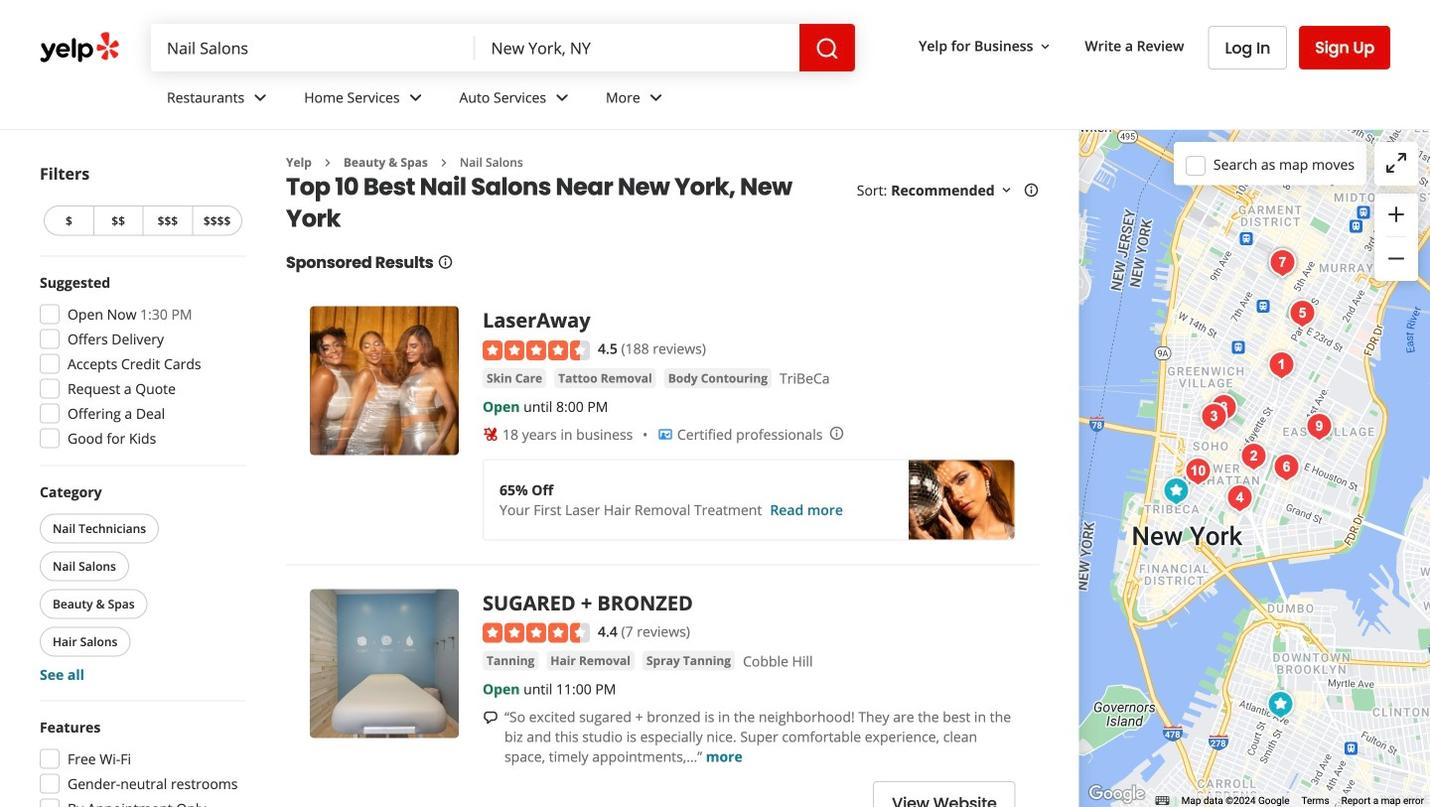 Task type: locate. For each thing, give the bounding box(es) containing it.
16 chevron down v2 image
[[1038, 39, 1054, 54]]

16 chevron right v2 image
[[320, 155, 336, 171], [436, 155, 452, 171]]

1 horizontal spatial 24 chevron down v2 image
[[404, 86, 428, 110]]

tao nail studio image
[[1300, 407, 1340, 447]]

1 none field from the left
[[151, 24, 476, 72]]

things to do, nail salons, plumbers text field
[[151, 24, 476, 72]]

sugared + bronzed image
[[1261, 686, 1301, 725]]

m&m studio image
[[1263, 243, 1303, 283]]

address, neighborhood, city, state or zip text field
[[476, 24, 800, 72]]

group
[[1375, 194, 1419, 281], [34, 273, 246, 455], [36, 482, 246, 685], [34, 718, 246, 808]]

3 24 chevron down v2 image from the left
[[551, 86, 574, 110]]

info icon image
[[829, 426, 845, 442], [829, 426, 845, 442]]

16 info v2 image
[[1024, 183, 1040, 198]]

1 horizontal spatial 16 chevron right v2 image
[[436, 155, 452, 171]]

None search field
[[151, 24, 856, 72]]

2 none field from the left
[[476, 24, 800, 72]]

laseraway image
[[1157, 472, 1197, 512]]

None field
[[151, 24, 476, 72], [476, 24, 800, 72]]

google image
[[1085, 782, 1150, 808]]

bisou image
[[1235, 437, 1274, 477]]

0 horizontal spatial 24 chevron down v2 image
[[249, 86, 273, 110]]

24 chevron down v2 image
[[249, 86, 273, 110], [404, 86, 428, 110], [551, 86, 574, 110]]

0 horizontal spatial 16 chevron right v2 image
[[320, 155, 336, 171]]

a6 nail - soho image
[[1195, 397, 1235, 437]]

2 16 chevron right v2 image from the left
[[436, 155, 452, 171]]

zeno nail bar image
[[1267, 448, 1307, 488]]

expand map image
[[1385, 151, 1409, 175]]

spa blue image
[[1262, 346, 1302, 386]]

zoom in image
[[1385, 203, 1409, 227]]

1 16 chevron right v2 image from the left
[[320, 155, 336, 171]]

business categories element
[[151, 72, 1391, 129]]

16 speech v2 image
[[483, 711, 499, 726]]

4.5 star rating image
[[483, 341, 590, 361]]

2 horizontal spatial 24 chevron down v2 image
[[551, 86, 574, 110]]



Task type: describe. For each thing, give the bounding box(es) containing it.
keyboard shortcuts image
[[1156, 797, 1170, 806]]

16 info v2 image
[[438, 254, 454, 270]]

summer nail studio 2 image
[[1283, 294, 1323, 334]]

jinsoon image
[[1179, 452, 1219, 492]]

m&m studio image
[[1263, 243, 1303, 283]]

search image
[[816, 37, 840, 61]]

none field things to do, nail salons, plumbers
[[151, 24, 476, 72]]

16 certified professionals v2 image
[[658, 427, 674, 443]]

24 chevron down v2 image
[[645, 86, 668, 110]]

1 24 chevron down v2 image from the left
[[249, 86, 273, 110]]

none field address, neighborhood, city, state or zip
[[476, 24, 800, 72]]

zoom out image
[[1385, 247, 1409, 271]]

16 years in business v2 image
[[483, 427, 499, 443]]

2 24 chevron down v2 image from the left
[[404, 86, 428, 110]]

4.4 star rating image
[[483, 624, 590, 644]]

il villaggio nail spa image
[[1205, 389, 1244, 428]]

map region
[[945, 19, 1431, 808]]

nail couture nyc image
[[1221, 479, 1260, 519]]

16 chevron down v2 image
[[999, 183, 1015, 198]]



Task type: vqa. For each thing, say whether or not it's contained in the screenshot.
search box
yes



